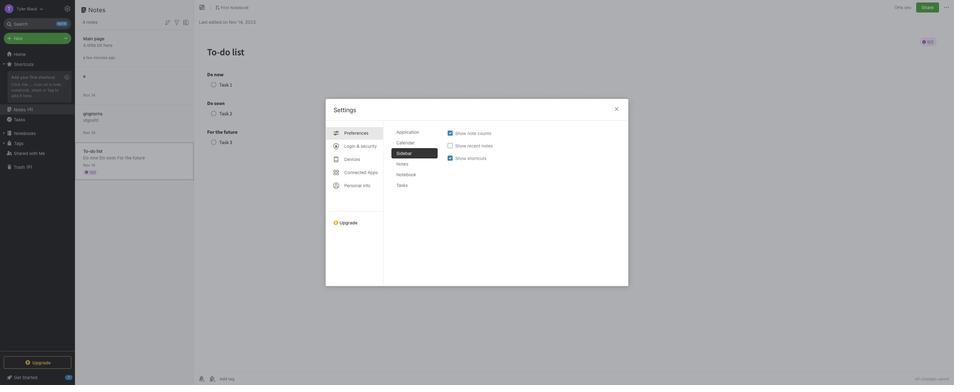 Task type: describe. For each thing, give the bounding box(es) containing it.
tab list for calendar
[[326, 121, 384, 286]]

list
[[97, 148, 103, 154]]

notebooks
[[14, 131, 36, 136]]

tree containing home
[[0, 49, 75, 351]]

Search text field
[[8, 18, 67, 29]]

nov up 0/3
[[83, 163, 90, 167]]

Show recent notes checkbox
[[448, 143, 453, 148]]

future
[[133, 155, 145, 160]]

show recent notes
[[456, 143, 493, 148]]

trash
[[14, 164, 25, 170]]

notes inside notes ( 4 )
[[14, 107, 26, 112]]

or
[[43, 88, 47, 93]]

login & security
[[345, 144, 377, 149]]

notes inside tab
[[397, 161, 409, 167]]

recent
[[468, 143, 481, 148]]

security
[[361, 144, 377, 149]]

note,
[[52, 82, 62, 87]]

application tab
[[392, 127, 438, 137]]

tags button
[[0, 138, 75, 148]]

now
[[90, 155, 98, 160]]

new
[[14, 36, 23, 41]]

shortcuts
[[468, 156, 487, 161]]

first
[[221, 5, 229, 10]]

changes
[[922, 376, 938, 381]]

4 notes
[[83, 19, 98, 25]]

minutes
[[94, 55, 108, 60]]

few
[[86, 55, 93, 60]]

home
[[14, 51, 26, 57]]

on inside note window element
[[223, 19, 228, 25]]

tasks inside tasks button
[[14, 117, 25, 122]]

0/3
[[90, 170, 96, 175]]

share
[[922, 5, 935, 10]]

tasks inside tab
[[397, 183, 408, 188]]

sidebar
[[397, 151, 412, 156]]

14 for e
[[91, 93, 95, 97]]

notebooks link
[[0, 128, 75, 138]]

the inside "group"
[[22, 82, 28, 87]]

last
[[199, 19, 208, 25]]

group containing add your first shortcut
[[0, 69, 75, 105]]

4 inside notes ( 4 )
[[29, 107, 32, 112]]

show note counts
[[456, 131, 492, 136]]

notebook inside first notebook button
[[230, 5, 249, 10]]

tags
[[14, 141, 24, 146]]

note
[[468, 131, 477, 136]]

all
[[916, 376, 921, 381]]

...
[[29, 82, 33, 87]]

nov 14 for e
[[83, 93, 95, 97]]

page
[[94, 36, 105, 41]]

stack
[[31, 88, 42, 93]]

Show note counts checkbox
[[448, 131, 453, 136]]

all changes saved
[[916, 376, 950, 381]]

last edited on nov 14, 2023
[[199, 19, 256, 25]]

2 do from the left
[[100, 155, 105, 160]]

to
[[55, 88, 59, 93]]

show for show note counts
[[456, 131, 467, 136]]

shared with me link
[[0, 148, 75, 158]]

1 horizontal spatial notes
[[482, 143, 493, 148]]

me
[[39, 151, 45, 156]]

nov down sfgnsfd
[[83, 130, 90, 135]]

trash ( 0 )
[[14, 164, 32, 170]]

first
[[30, 75, 38, 80]]

0 vertical spatial upgrade
[[340, 220, 358, 225]]

apps
[[368, 170, 378, 175]]

only you
[[895, 5, 912, 10]]

nov inside note window element
[[229, 19, 237, 25]]

personal info
[[345, 183, 371, 188]]

&
[[357, 144, 360, 149]]

nov down e
[[83, 93, 90, 97]]

0
[[28, 164, 31, 169]]

on inside icon on a note, notebook, stack or tag to add it here.
[[43, 82, 48, 87]]

little
[[87, 42, 96, 48]]

notes inside note list element
[[88, 6, 106, 13]]

sfgnsfd
[[83, 117, 98, 123]]

the inside to-do list do now do soon for the future
[[125, 155, 132, 160]]

bit
[[97, 42, 102, 48]]

personal
[[345, 183, 362, 188]]

tab list for show note counts
[[392, 127, 443, 286]]

calendar
[[397, 140, 415, 145]]

saved
[[939, 376, 950, 381]]

) for notes
[[32, 107, 33, 112]]

notebook inside tab
[[397, 172, 417, 177]]

tasks button
[[0, 114, 75, 124]]

shared with me
[[14, 151, 45, 156]]

only
[[895, 5, 904, 10]]

a inside note list element
[[83, 55, 85, 60]]

14,
[[238, 19, 244, 25]]

a little bit here
[[83, 42, 113, 48]]

first notebook button
[[213, 3, 251, 12]]

for
[[117, 155, 124, 160]]

notebook,
[[11, 88, 30, 93]]

show for show shortcuts
[[456, 156, 467, 161]]

2023
[[245, 19, 256, 25]]

a
[[83, 42, 86, 48]]



Task type: vqa. For each thing, say whether or not it's contained in the screenshot.
( inside the Trash ( 0 )
yes



Task type: locate. For each thing, give the bounding box(es) containing it.
expand note image
[[199, 4, 206, 11]]

1 vertical spatial )
[[31, 164, 32, 169]]

icon
[[34, 82, 42, 87]]

1 horizontal spatial upgrade
[[340, 220, 358, 225]]

add your first shortcut
[[11, 75, 55, 80]]

nov 14 for gngnsrns
[[83, 130, 95, 135]]

1 do from the left
[[83, 155, 89, 160]]

Show shortcuts checkbox
[[448, 156, 453, 161]]

0 vertical spatial show
[[456, 131, 467, 136]]

1 vertical spatial (
[[26, 164, 28, 169]]

icon on a note, notebook, stack or tag to add it here.
[[11, 82, 62, 98]]

with
[[29, 151, 38, 156]]

( inside notes ( 4 )
[[27, 107, 29, 112]]

2 nov 14 from the top
[[83, 130, 95, 135]]

expand notebooks image
[[2, 131, 7, 136]]

notes up 4 notes at top left
[[88, 6, 106, 13]]

upgrade button
[[326, 211, 384, 228], [4, 356, 71, 369]]

ago
[[109, 55, 115, 60]]

show right show recent notes option in the top left of the page
[[456, 143, 467, 148]]

settings
[[334, 106, 357, 114]]

the
[[22, 82, 28, 87], [125, 155, 132, 160]]

notes
[[87, 19, 98, 25], [482, 143, 493, 148]]

2 vertical spatial nov 14
[[83, 163, 95, 167]]

0 vertical spatial (
[[27, 107, 29, 112]]

1 vertical spatial notebook
[[397, 172, 417, 177]]

a inside icon on a note, notebook, stack or tag to add it here.
[[49, 82, 51, 87]]

notes tab
[[392, 159, 438, 169]]

show right show note counts checkbox at the top of page
[[456, 131, 467, 136]]

gngnsrns sfgnsfd
[[83, 111, 103, 123]]

1 show from the top
[[456, 131, 467, 136]]

1 vertical spatial tasks
[[397, 183, 408, 188]]

nov left 14,
[[229, 19, 237, 25]]

1 horizontal spatial tasks
[[397, 183, 408, 188]]

0 horizontal spatial upgrade
[[32, 360, 51, 365]]

(
[[27, 107, 29, 112], [26, 164, 28, 169]]

1 vertical spatial a
[[49, 82, 51, 87]]

1 vertical spatial notes
[[14, 107, 26, 112]]

notebook
[[230, 5, 249, 10], [397, 172, 417, 177]]

2 vertical spatial notes
[[397, 161, 409, 167]]

shortcut
[[39, 75, 55, 80]]

1 vertical spatial 4
[[29, 107, 32, 112]]

notebook tab
[[392, 169, 438, 180]]

do down to-
[[83, 155, 89, 160]]

upgrade
[[340, 220, 358, 225], [32, 360, 51, 365]]

notes ( 4 )
[[14, 107, 33, 112]]

a up tag
[[49, 82, 51, 87]]

here
[[104, 42, 113, 48]]

do
[[90, 148, 95, 154]]

shortcuts button
[[0, 59, 75, 69]]

on
[[223, 19, 228, 25], [43, 82, 48, 87]]

notes down the counts
[[482, 143, 493, 148]]

on up or
[[43, 82, 48, 87]]

2 vertical spatial 14
[[91, 163, 95, 167]]

2 horizontal spatial notes
[[397, 161, 409, 167]]

show shortcuts
[[456, 156, 487, 161]]

0 vertical spatial notebook
[[230, 5, 249, 10]]

0 horizontal spatial notebook
[[230, 5, 249, 10]]

14 down sfgnsfd
[[91, 130, 95, 135]]

1 vertical spatial notes
[[482, 143, 493, 148]]

tasks
[[14, 117, 25, 122], [397, 183, 408, 188]]

( down here.
[[27, 107, 29, 112]]

the right for
[[125, 155, 132, 160]]

soon
[[106, 155, 116, 160]]

preferences
[[345, 130, 369, 136]]

a few minutes ago
[[83, 55, 115, 60]]

nov 14
[[83, 93, 95, 97], [83, 130, 95, 135], [83, 163, 95, 167]]

Note Editor text field
[[194, 30, 955, 372]]

1 vertical spatial 14
[[91, 130, 95, 135]]

click
[[11, 82, 21, 87]]

expand tags image
[[2, 141, 7, 146]]

4 up main
[[83, 19, 85, 25]]

notebook down "notes" tab
[[397, 172, 417, 177]]

application
[[397, 129, 419, 135]]

shared
[[14, 151, 28, 156]]

add
[[11, 75, 19, 80]]

1 horizontal spatial upgrade button
[[326, 211, 384, 228]]

0 horizontal spatial notes
[[87, 19, 98, 25]]

1 horizontal spatial notes
[[88, 6, 106, 13]]

close image
[[613, 105, 621, 113]]

0 vertical spatial notes
[[87, 19, 98, 25]]

add
[[11, 93, 18, 98]]

tab list
[[326, 121, 384, 286], [392, 127, 443, 286]]

0 horizontal spatial tasks
[[14, 117, 25, 122]]

notes down it
[[14, 107, 26, 112]]

14
[[91, 93, 95, 97], [91, 130, 95, 135], [91, 163, 95, 167]]

0 vertical spatial upgrade button
[[326, 211, 384, 228]]

notebook right first
[[230, 5, 249, 10]]

do down list
[[100, 155, 105, 160]]

0 vertical spatial nov 14
[[83, 93, 95, 97]]

3 nov 14 from the top
[[83, 163, 95, 167]]

add a reminder image
[[198, 375, 205, 383]]

)
[[32, 107, 33, 112], [31, 164, 32, 169]]

1 horizontal spatial notebook
[[397, 172, 417, 177]]

notes inside note list element
[[87, 19, 98, 25]]

gngnsrns
[[83, 111, 103, 116]]

1 horizontal spatial 4
[[83, 19, 85, 25]]

None search field
[[8, 18, 67, 29]]

connected
[[345, 170, 367, 175]]

0 vertical spatial on
[[223, 19, 228, 25]]

do
[[83, 155, 89, 160], [100, 155, 105, 160]]

14 up 0/3
[[91, 163, 95, 167]]

0 horizontal spatial tab list
[[326, 121, 384, 286]]

( inside trash ( 0 )
[[26, 164, 28, 169]]

0 horizontal spatial 4
[[29, 107, 32, 112]]

show right show shortcuts option
[[456, 156, 467, 161]]

sidebar tab
[[392, 148, 438, 159]]

to-
[[83, 148, 90, 154]]

nov 14 up 0/3
[[83, 163, 95, 167]]

main
[[83, 36, 93, 41]]

main page
[[83, 36, 105, 41]]

) right trash
[[31, 164, 32, 169]]

connected apps
[[345, 170, 378, 175]]

first notebook
[[221, 5, 249, 10]]

1 vertical spatial upgrade button
[[4, 356, 71, 369]]

note window element
[[194, 0, 955, 385]]

a left few
[[83, 55, 85, 60]]

1 vertical spatial upgrade
[[32, 360, 51, 365]]

1 vertical spatial show
[[456, 143, 467, 148]]

0 vertical spatial the
[[22, 82, 28, 87]]

0 horizontal spatial do
[[83, 155, 89, 160]]

calendar tab
[[392, 138, 438, 148]]

note list element
[[75, 0, 194, 385]]

( for notes
[[27, 107, 29, 112]]

) inside notes ( 4 )
[[32, 107, 33, 112]]

0 vertical spatial 4
[[83, 19, 85, 25]]

1 nov 14 from the top
[[83, 93, 95, 97]]

click the ...
[[11, 82, 33, 87]]

shortcuts
[[14, 61, 34, 67]]

2 vertical spatial show
[[456, 156, 467, 161]]

2 14 from the top
[[91, 130, 95, 135]]

4 inside note list element
[[83, 19, 85, 25]]

counts
[[478, 131, 492, 136]]

notes down 'sidebar'
[[397, 161, 409, 167]]

1 horizontal spatial on
[[223, 19, 228, 25]]

it
[[20, 93, 22, 98]]

0 horizontal spatial upgrade button
[[4, 356, 71, 369]]

home link
[[0, 49, 75, 59]]

1 horizontal spatial do
[[100, 155, 105, 160]]

info
[[363, 183, 371, 188]]

1 horizontal spatial tab list
[[392, 127, 443, 286]]

show
[[456, 131, 467, 136], [456, 143, 467, 148], [456, 156, 467, 161]]

add tag image
[[209, 375, 216, 383]]

4 up tasks button
[[29, 107, 32, 112]]

tasks tab
[[392, 180, 438, 190]]

login
[[345, 144, 356, 149]]

1 horizontal spatial a
[[83, 55, 85, 60]]

14 up gngnsrns
[[91, 93, 95, 97]]

( right trash
[[26, 164, 28, 169]]

1 vertical spatial on
[[43, 82, 48, 87]]

0 vertical spatial tasks
[[14, 117, 25, 122]]

( for trash
[[26, 164, 28, 169]]

0 horizontal spatial a
[[49, 82, 51, 87]]

devices
[[345, 157, 361, 162]]

your
[[20, 75, 29, 80]]

the left ...
[[22, 82, 28, 87]]

tag
[[48, 88, 54, 93]]

) inside trash ( 0 )
[[31, 164, 32, 169]]

1 vertical spatial the
[[125, 155, 132, 160]]

settings image
[[64, 5, 71, 13]]

3 show from the top
[[456, 156, 467, 161]]

tab list containing application
[[392, 127, 443, 286]]

tree
[[0, 49, 75, 351]]

0 vertical spatial a
[[83, 55, 85, 60]]

0 vertical spatial 14
[[91, 93, 95, 97]]

1 14 from the top
[[91, 93, 95, 97]]

show for show recent notes
[[456, 143, 467, 148]]

on right edited
[[223, 19, 228, 25]]

you
[[905, 5, 912, 10]]

share button
[[917, 3, 940, 13]]

tasks down "notebook" tab
[[397, 183, 408, 188]]

nov 14 up gngnsrns
[[83, 93, 95, 97]]

14 for gngnsrns
[[91, 130, 95, 135]]

0 horizontal spatial the
[[22, 82, 28, 87]]

2 show from the top
[[456, 143, 467, 148]]

0 horizontal spatial notes
[[14, 107, 26, 112]]

1 vertical spatial nov 14
[[83, 130, 95, 135]]

0 vertical spatial notes
[[88, 6, 106, 13]]

a
[[83, 55, 85, 60], [49, 82, 51, 87]]

edited
[[209, 19, 222, 25]]

tab list containing preferences
[[326, 121, 384, 286]]

nov
[[229, 19, 237, 25], [83, 93, 90, 97], [83, 130, 90, 135], [83, 163, 90, 167]]

here.
[[23, 93, 33, 98]]

nov 14 down sfgnsfd
[[83, 130, 95, 135]]

0 horizontal spatial on
[[43, 82, 48, 87]]

4
[[83, 19, 85, 25], [29, 107, 32, 112]]

0 vertical spatial )
[[32, 107, 33, 112]]

) up tasks button
[[32, 107, 33, 112]]

tasks down notes ( 4 )
[[14, 117, 25, 122]]

to-do list do now do soon for the future
[[83, 148, 145, 160]]

) for trash
[[31, 164, 32, 169]]

notes up main page
[[87, 19, 98, 25]]

e
[[83, 73, 86, 79]]

group
[[0, 69, 75, 105]]

new button
[[4, 33, 71, 44]]

3 14 from the top
[[91, 163, 95, 167]]

1 horizontal spatial the
[[125, 155, 132, 160]]



